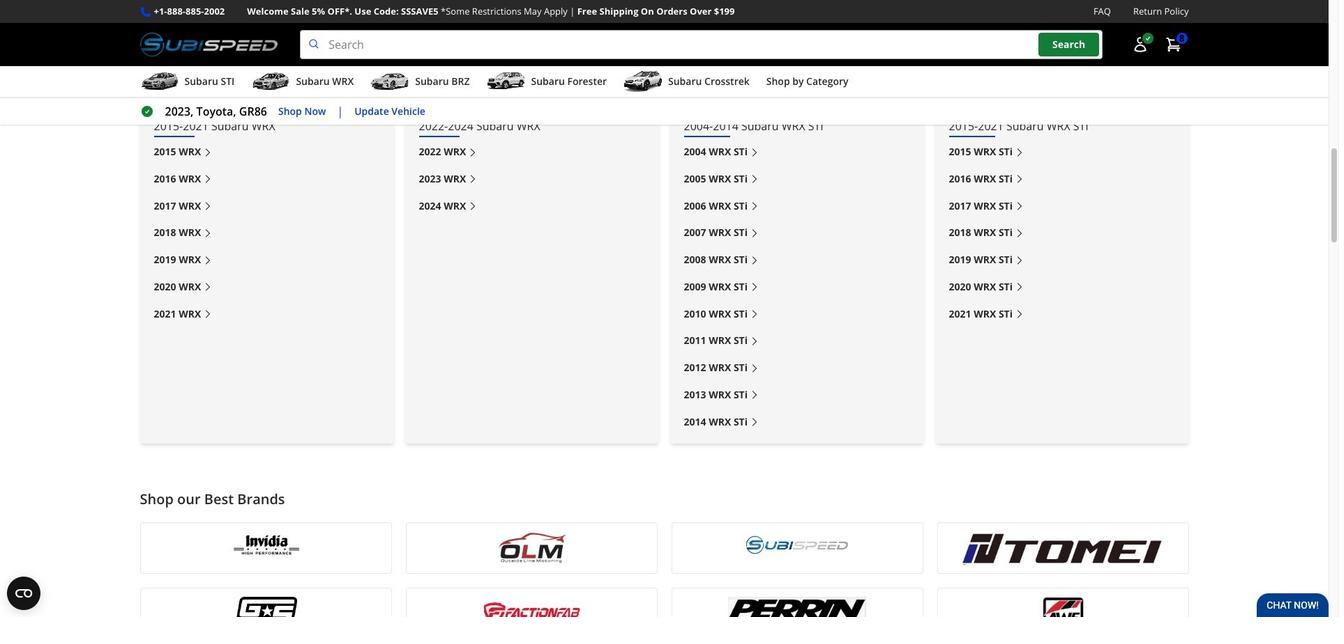 Task type: describe. For each thing, give the bounding box(es) containing it.
2015-21 wrx mods image
[[140, 0, 394, 105]]

2015-2021 wrx sti aftermarket parts image
[[935, 0, 1189, 105]]

button image
[[1132, 36, 1148, 53]]

open widget image
[[7, 577, 40, 611]]

a subaru wrx thumbnail image image
[[251, 71, 290, 92]]

search input field
[[300, 30, 1102, 59]]

a subaru brz thumbnail image image
[[371, 71, 410, 92]]



Task type: vqa. For each thing, say whether or not it's contained in the screenshot.
Grimmspeed Logo
yes



Task type: locate. For each thing, give the bounding box(es) containing it.
subispeed logo image
[[680, 532, 914, 566]]

tomei logo image
[[946, 532, 1180, 566]]

subispeed logo image
[[140, 30, 278, 59]]

olm logo image
[[415, 532, 648, 566]]

2022-2024 wrx mods image
[[405, 0, 659, 105]]

grimmspeed logo image
[[149, 598, 383, 618]]

a subaru forester thumbnail image image
[[486, 71, 526, 92]]

a subaru sti thumbnail image image
[[140, 71, 179, 92]]

a subaru crosstrek thumbnail image image
[[624, 71, 663, 92]]

wrx sti mods image
[[670, 0, 924, 105]]

invidia logo image
[[149, 532, 383, 566]]

perrin logo image
[[680, 598, 914, 618]]

factionfab logo image
[[415, 598, 648, 618]]

awe tuning logo image
[[946, 598, 1180, 618]]



